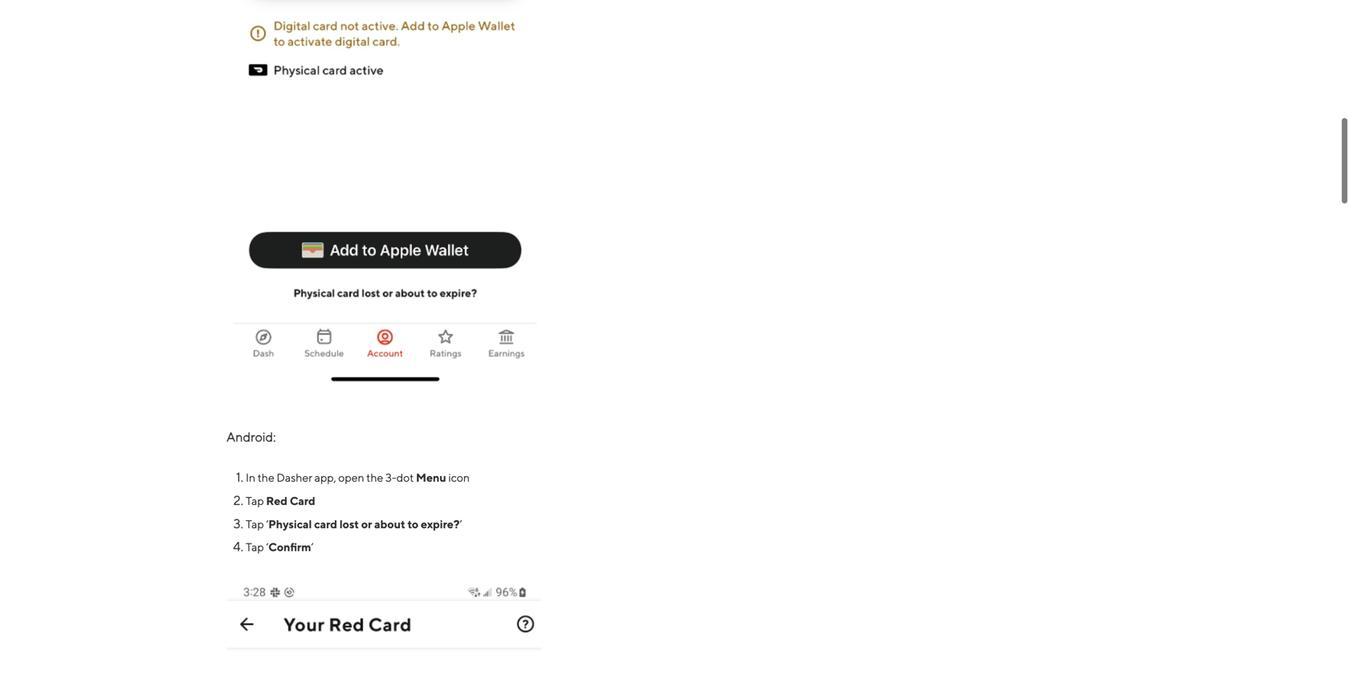 Task type: locate. For each thing, give the bounding box(es) containing it.
0 horizontal spatial '
[[311, 541, 314, 554]]

2 vertical spatial tap
[[246, 541, 264, 554]]

tap up tap ' confirm ' at the bottom
[[246, 518, 264, 531]]

1 tap from the top
[[246, 495, 264, 508]]

1 vertical spatial user-added image image
[[227, 578, 543, 681]]

tap left confirm
[[246, 541, 264, 554]]

1 horizontal spatial '
[[460, 518, 462, 531]]

user-added image image
[[227, 0, 556, 399], [227, 578, 543, 681]]

the left 3-
[[367, 471, 384, 485]]

0 vertical spatial tap
[[246, 495, 264, 508]]

menu
[[416, 471, 447, 485]]

'
[[266, 518, 269, 531], [266, 541, 269, 554]]

the
[[258, 471, 275, 485], [367, 471, 384, 485]]

red
[[266, 495, 288, 508]]

' down red
[[266, 518, 269, 531]]

' down physical
[[266, 541, 269, 554]]

dasher
[[277, 471, 313, 485]]

1 vertical spatial tap
[[246, 518, 264, 531]]

1 the from the left
[[258, 471, 275, 485]]

0 vertical spatial user-added image image
[[227, 0, 556, 399]]

0 horizontal spatial the
[[258, 471, 275, 485]]

' down icon
[[460, 518, 462, 531]]

' for physical
[[266, 518, 269, 531]]

1 horizontal spatial the
[[367, 471, 384, 485]]

3-
[[386, 471, 397, 485]]

' down physical
[[311, 541, 314, 554]]

0 vertical spatial '
[[266, 518, 269, 531]]

3 tap from the top
[[246, 541, 264, 554]]

2 tap from the top
[[246, 518, 264, 531]]

tap left red
[[246, 495, 264, 508]]

icon
[[449, 471, 470, 485]]

2 user-added image image from the top
[[227, 578, 543, 681]]

tap
[[246, 495, 264, 508], [246, 518, 264, 531], [246, 541, 264, 554]]

'
[[460, 518, 462, 531], [311, 541, 314, 554]]

the right the in
[[258, 471, 275, 485]]

1 ' from the top
[[266, 518, 269, 531]]

1 vertical spatial '
[[266, 541, 269, 554]]

' for confirm
[[266, 541, 269, 554]]

2 ' from the top
[[266, 541, 269, 554]]

in
[[246, 471, 256, 485]]



Task type: vqa. For each thing, say whether or not it's contained in the screenshot.


Task type: describe. For each thing, give the bounding box(es) containing it.
open
[[339, 471, 365, 485]]

lost
[[340, 518, 359, 531]]

card
[[314, 518, 337, 531]]

confirm
[[269, 541, 311, 554]]

tap for tap ' physical card lost or about to expire? '
[[246, 518, 264, 531]]

dot
[[397, 471, 414, 485]]

or
[[361, 518, 372, 531]]

in the dasher app, open the 3-dot menu icon
[[246, 471, 470, 485]]

tap red card
[[246, 495, 316, 508]]

expire?
[[421, 518, 460, 531]]

tap for tap red card
[[246, 495, 264, 508]]

physical
[[269, 518, 312, 531]]

about
[[375, 518, 406, 531]]

tap for tap ' confirm '
[[246, 541, 264, 554]]

1 user-added image image from the top
[[227, 0, 556, 399]]

tap ' confirm '
[[246, 541, 314, 554]]

0 vertical spatial '
[[460, 518, 462, 531]]

tap ' physical card lost or about to expire? '
[[246, 518, 462, 531]]

android:
[[227, 430, 276, 445]]

to
[[408, 518, 419, 531]]

1 vertical spatial '
[[311, 541, 314, 554]]

2 the from the left
[[367, 471, 384, 485]]

app,
[[315, 471, 336, 485]]

card
[[290, 495, 316, 508]]



